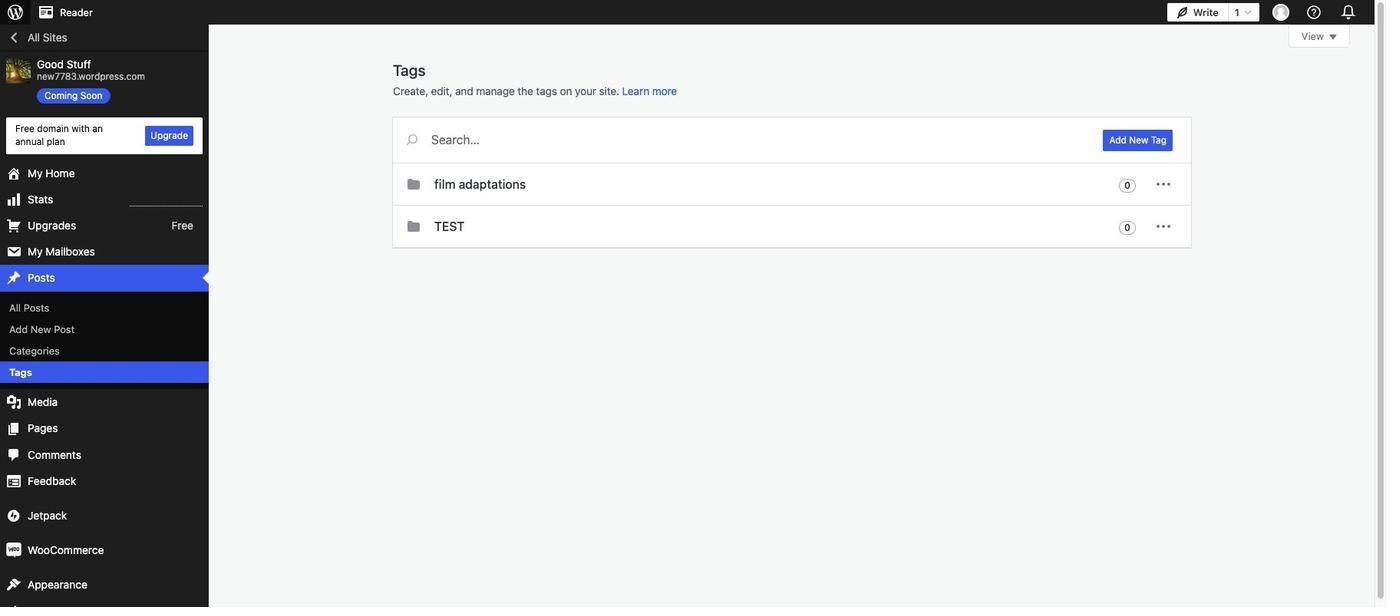Task type: describe. For each thing, give the bounding box(es) containing it.
test image
[[405, 217, 423, 236]]

Search search field
[[431, 117, 1085, 162]]

manage your sites image
[[6, 3, 25, 21]]

open search image
[[393, 130, 431, 149]]

toggle menu image
[[1155, 175, 1173, 193]]

toggle menu image
[[1155, 217, 1173, 236]]

2 img image from the top
[[6, 543, 21, 558]]

film adaptations image
[[405, 175, 423, 193]]

1 img image from the top
[[6, 508, 21, 524]]

highest hourly views 0 image
[[130, 196, 203, 206]]

help image
[[1305, 3, 1323, 21]]



Task type: vqa. For each thing, say whether or not it's contained in the screenshot.
first img from the bottom of the page
yes



Task type: locate. For each thing, give the bounding box(es) containing it.
img image
[[6, 508, 21, 524], [6, 543, 21, 558]]

0 vertical spatial img image
[[6, 508, 21, 524]]

closed image
[[1330, 35, 1337, 40]]

None search field
[[393, 117, 1085, 162]]

main content
[[393, 25, 1350, 248]]

manage your notifications image
[[1338, 2, 1359, 23]]

1 vertical spatial img image
[[6, 543, 21, 558]]

row
[[393, 164, 1191, 248]]

my profile image
[[1273, 4, 1290, 21]]



